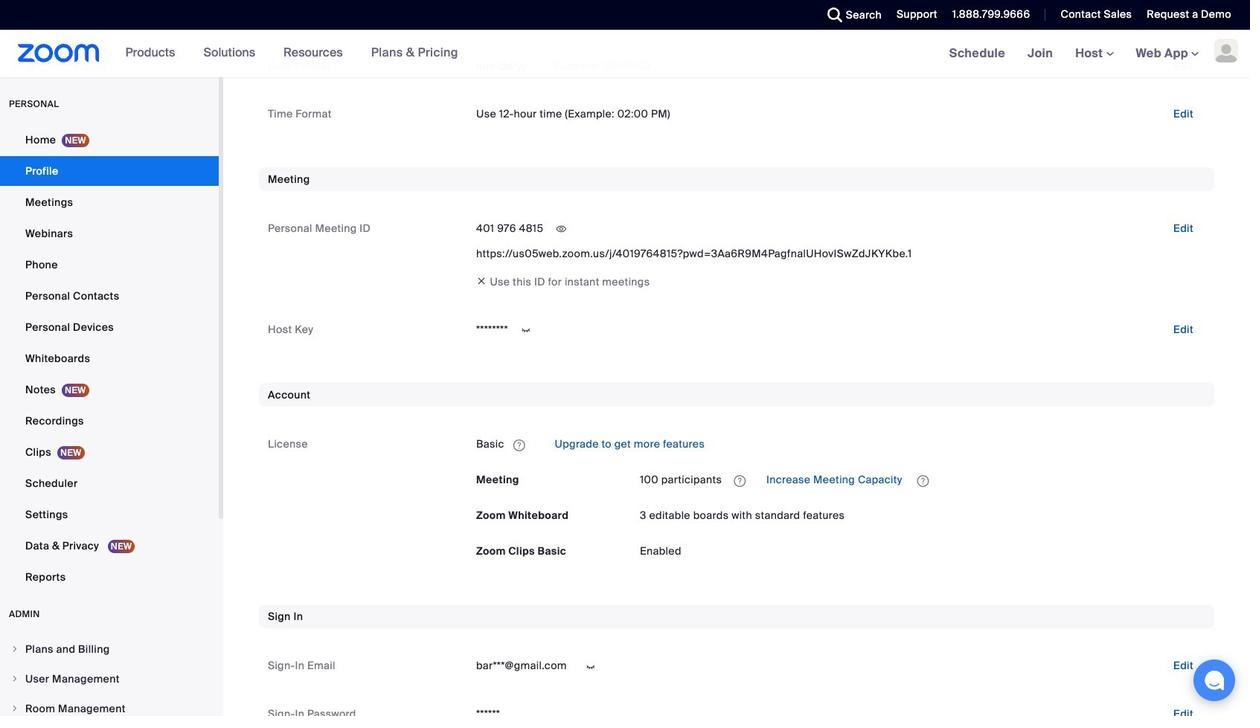 Task type: locate. For each thing, give the bounding box(es) containing it.
personal menu menu
[[0, 125, 219, 594]]

3 menu item from the top
[[0, 695, 219, 717]]

open chat image
[[1205, 671, 1225, 692]]

2 menu item from the top
[[0, 666, 219, 694]]

hide personal meeting id image
[[550, 223, 574, 236]]

0 vertical spatial menu item
[[0, 636, 219, 664]]

1 vertical spatial menu item
[[0, 666, 219, 694]]

2 vertical spatial menu item
[[0, 695, 219, 717]]

1 vertical spatial right image
[[10, 705, 19, 714]]

menu item
[[0, 636, 219, 664], [0, 666, 219, 694], [0, 695, 219, 717]]

0 vertical spatial right image
[[10, 675, 19, 684]]

banner
[[0, 30, 1251, 78]]

right image
[[10, 646, 19, 654]]

right image
[[10, 675, 19, 684], [10, 705, 19, 714]]

2 right image from the top
[[10, 705, 19, 714]]

application
[[476, 433, 1206, 457], [640, 469, 1206, 492]]



Task type: describe. For each thing, give the bounding box(es) containing it.
admin menu menu
[[0, 636, 219, 717]]

show host key image
[[514, 324, 538, 338]]

0 vertical spatial application
[[476, 433, 1206, 457]]

meetings navigation
[[939, 30, 1251, 78]]

profile picture image
[[1215, 39, 1239, 63]]

1 vertical spatial application
[[640, 469, 1206, 492]]

product information navigation
[[99, 30, 470, 77]]

1 right image from the top
[[10, 675, 19, 684]]

learn more about your license type image
[[512, 441, 527, 451]]

1 menu item from the top
[[0, 636, 219, 664]]

zoom logo image
[[18, 44, 99, 63]]

learn more about your meeting license image
[[730, 475, 751, 488]]



Task type: vqa. For each thing, say whether or not it's contained in the screenshot.
2nd heading from left
no



